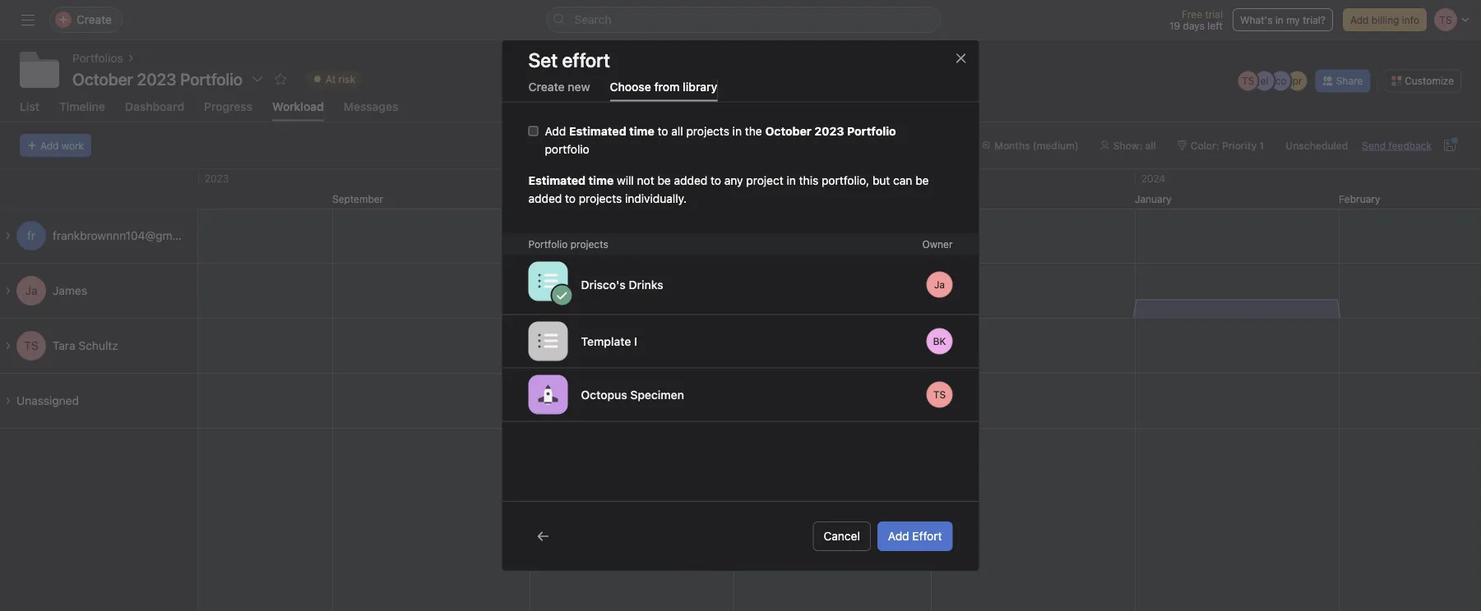 Task type: locate. For each thing, give the bounding box(es) containing it.
portfolio projects
[[528, 239, 608, 250]]

in inside add estimated time to all projects in the october 2023 portfolio portfolio
[[733, 124, 742, 138]]

0 vertical spatial ts
[[1242, 75, 1255, 87]]

ja
[[934, 279, 945, 291], [25, 284, 37, 298]]

save layout as default image
[[1443, 139, 1457, 152]]

add left "work"
[[40, 140, 59, 151]]

rocket image
[[538, 385, 558, 405]]

projects inside will not be added to any project in this portfolio, but can be added to projects individually.
[[579, 192, 622, 205]]

ts left "el"
[[1242, 75, 1255, 87]]

ts left tara
[[24, 339, 38, 353]]

trial
[[1205, 8, 1223, 20]]

estimated down portfolio
[[528, 173, 586, 187]]

0 vertical spatial portfolio
[[847, 124, 896, 138]]

projects down will in the top left of the page
[[579, 192, 622, 205]]

will not be added to any project in this portfolio, but can be added to projects individually.
[[528, 173, 929, 205]]

to down 'estimated time'
[[565, 192, 576, 205]]

new
[[568, 80, 590, 93]]

october down 'estimated time'
[[530, 193, 568, 205]]

october
[[72, 69, 133, 88], [765, 124, 812, 138], [530, 193, 568, 205]]

ts down bk
[[933, 389, 946, 401]]

1 horizontal spatial ts
[[933, 389, 946, 401]]

info
[[1402, 14, 1420, 25]]

estimated up portfolio
[[569, 124, 626, 138]]

ts for ja
[[933, 389, 946, 401]]

0 vertical spatial effort
[[562, 48, 610, 71]]

2 horizontal spatial october
[[765, 124, 812, 138]]

time inside add estimated time to all projects in the october 2023 portfolio portfolio
[[629, 124, 655, 138]]

1 vertical spatial added
[[528, 192, 562, 205]]

0 horizontal spatial ts
[[24, 339, 38, 353]]

add up portfolio
[[545, 124, 566, 138]]

1 horizontal spatial effort
[[817, 140, 843, 151]]

0 vertical spatial list image
[[538, 272, 558, 291]]

frankbrownnn104@gmail.com
[[53, 229, 210, 242]]

today
[[857, 140, 885, 151]]

james
[[53, 284, 87, 298]]

in
[[1276, 14, 1284, 25], [733, 124, 742, 138], [787, 173, 796, 187]]

1 vertical spatial effort
[[817, 140, 843, 151]]

close image
[[955, 52, 968, 65]]

be right not at top
[[658, 173, 671, 187]]

be right can
[[916, 173, 929, 187]]

co
[[1276, 75, 1287, 87]]

projects
[[686, 124, 729, 138], [579, 192, 622, 205], [571, 239, 608, 250]]

2 vertical spatial to
[[565, 192, 576, 205]]

not
[[637, 173, 654, 187]]

owner
[[922, 239, 953, 250]]

add inside add estimated time to all projects in the october 2023 portfolio portfolio
[[545, 124, 566, 138]]

what's in my trial? button
[[1233, 8, 1333, 31]]

0 vertical spatial estimated
[[569, 124, 626, 138]]

january
[[1135, 193, 1172, 205]]

to left any
[[711, 173, 721, 187]]

to
[[658, 124, 668, 138], [711, 173, 721, 187], [565, 192, 576, 205]]

1 vertical spatial projects
[[579, 192, 622, 205]]

add left billing on the right top of page
[[1351, 14, 1369, 25]]

added up individually.
[[674, 173, 708, 187]]

1 horizontal spatial portfolio
[[847, 124, 896, 138]]

portfolio down 'estimated time'
[[528, 239, 568, 250]]

0 horizontal spatial october
[[72, 69, 133, 88]]

1 vertical spatial portfolio
[[528, 239, 568, 250]]

add inside add work button
[[40, 140, 59, 151]]

projects right the all
[[686, 124, 729, 138]]

1 horizontal spatial october
[[530, 193, 568, 205]]

show options image
[[251, 72, 264, 86]]

0 horizontal spatial time
[[589, 173, 614, 187]]

2 vertical spatial ts
[[933, 389, 946, 401]]

1 horizontal spatial be
[[916, 173, 929, 187]]

ts
[[1242, 75, 1255, 87], [24, 339, 38, 353], [933, 389, 946, 401]]

1 vertical spatial in
[[733, 124, 742, 138]]

None checkbox
[[528, 126, 538, 136]]

choose from library
[[610, 80, 718, 93]]

add effort button
[[796, 140, 843, 151]]

0 vertical spatial time
[[629, 124, 655, 138]]

fr
[[27, 229, 35, 242]]

0 vertical spatial projects
[[686, 124, 729, 138]]

effort
[[562, 48, 610, 71], [817, 140, 843, 151]]

2 horizontal spatial to
[[711, 173, 721, 187]]

dashboard
[[125, 100, 184, 113]]

ja left james
[[25, 284, 37, 298]]

october for october
[[530, 193, 568, 205]]

can
[[893, 173, 913, 187]]

effort down 2023
[[817, 140, 843, 151]]

from
[[654, 80, 680, 93]]

0 vertical spatial in
[[1276, 14, 1284, 25]]

progress
[[204, 100, 253, 113]]

1 vertical spatial list image
[[538, 332, 558, 352]]

list link
[[20, 100, 39, 121]]

november
[[734, 193, 781, 205]]

free
[[1182, 8, 1203, 20]]

add estimated time to all projects in the october 2023 portfolio portfolio
[[545, 124, 896, 156]]

0 horizontal spatial in
[[733, 124, 742, 138]]

progress link
[[204, 100, 253, 121]]

add up this
[[796, 140, 814, 151]]

0 vertical spatial october
[[72, 69, 133, 88]]

trial?
[[1303, 14, 1326, 25]]

added down 'estimated time'
[[528, 192, 562, 205]]

add inside add effort button
[[888, 530, 909, 544]]

share
[[1336, 75, 1363, 87]]

drisco's
[[581, 278, 626, 292]]

project
[[746, 173, 784, 187]]

effort up new
[[562, 48, 610, 71]]

portfolio up today
[[847, 124, 896, 138]]

october up add effort button on the right of page
[[765, 124, 812, 138]]

1 be from the left
[[658, 173, 671, 187]]

0 horizontal spatial portfolio
[[528, 239, 568, 250]]

days
[[1183, 20, 1205, 31]]

list image down the "portfolio projects"
[[538, 272, 558, 291]]

unassigned
[[16, 394, 79, 408]]

time left the all
[[629, 124, 655, 138]]

february
[[1339, 193, 1381, 205]]

cancel button
[[813, 522, 871, 552]]

specimen
[[630, 388, 684, 402]]

2 vertical spatial october
[[530, 193, 568, 205]]

1 horizontal spatial to
[[658, 124, 668, 138]]

add left effort
[[888, 530, 909, 544]]

2 vertical spatial in
[[787, 173, 796, 187]]

0 horizontal spatial be
[[658, 173, 671, 187]]

1 horizontal spatial time
[[629, 124, 655, 138]]

october for october 2023 portfolio
[[72, 69, 133, 88]]

add
[[1351, 14, 1369, 25], [545, 124, 566, 138], [40, 140, 59, 151], [796, 140, 814, 151], [888, 530, 909, 544]]

portfolios link
[[72, 49, 123, 67]]

1 vertical spatial time
[[589, 173, 614, 187]]

2 horizontal spatial ts
[[1242, 75, 1255, 87]]

1 list image from the top
[[538, 272, 558, 291]]

effort
[[912, 530, 942, 544]]

0 vertical spatial to
[[658, 124, 668, 138]]

library
[[683, 80, 718, 93]]

october down portfolios link
[[72, 69, 133, 88]]

send
[[1362, 140, 1386, 151]]

tara schultz
[[53, 339, 118, 353]]

effort for add effort
[[817, 140, 843, 151]]

1 horizontal spatial added
[[674, 173, 708, 187]]

be
[[658, 173, 671, 187], [916, 173, 929, 187]]

list image up rocket image
[[538, 332, 558, 352]]

what's
[[1240, 14, 1273, 25]]

2023 portfolio
[[137, 69, 243, 88]]

share button
[[1316, 69, 1371, 92]]

projects up drisco's
[[571, 239, 608, 250]]

2 horizontal spatial in
[[1276, 14, 1284, 25]]

ja down owner
[[934, 279, 945, 291]]

time left will in the top left of the page
[[589, 173, 614, 187]]

work
[[62, 140, 84, 151]]

timeline
[[59, 100, 105, 113]]

in left this
[[787, 173, 796, 187]]

2 be from the left
[[916, 173, 929, 187]]

list image
[[538, 272, 558, 291], [538, 332, 558, 352]]

0 horizontal spatial effort
[[562, 48, 610, 71]]

messages
[[344, 100, 398, 113]]

to left the all
[[658, 124, 668, 138]]

timeline link
[[59, 100, 105, 121]]

el
[[1261, 75, 1269, 87]]

left
[[1208, 20, 1223, 31]]

1 vertical spatial october
[[765, 124, 812, 138]]

19
[[1170, 20, 1180, 31]]

effort for set effort
[[562, 48, 610, 71]]

portfolio
[[847, 124, 896, 138], [528, 239, 568, 250]]

search list box
[[547, 7, 941, 33]]

1 vertical spatial ts
[[24, 339, 38, 353]]

search button
[[547, 7, 941, 33]]

add inside add billing info button
[[1351, 14, 1369, 25]]

estimated
[[569, 124, 626, 138], [528, 173, 586, 187]]

1 horizontal spatial in
[[787, 173, 796, 187]]

time
[[629, 124, 655, 138], [589, 173, 614, 187]]

2 vertical spatial projects
[[571, 239, 608, 250]]

in left the
[[733, 124, 742, 138]]

in left 'my'
[[1276, 14, 1284, 25]]



Task type: vqa. For each thing, say whether or not it's contained in the screenshot.
the project corresponding to Cross-functional project plan link
no



Task type: describe. For each thing, give the bounding box(es) containing it.
individually.
[[625, 192, 687, 205]]

octopus
[[581, 388, 627, 402]]

list
[[20, 100, 39, 113]]

september
[[332, 193, 383, 205]]

free trial 19 days left
[[1170, 8, 1223, 31]]

add for add effort
[[888, 530, 909, 544]]

0 horizontal spatial added
[[528, 192, 562, 205]]

0 horizontal spatial to
[[565, 192, 576, 205]]

add billing info
[[1351, 14, 1420, 25]]

messages link
[[344, 100, 398, 121]]

workload
[[272, 100, 324, 113]]

add effort
[[888, 530, 942, 544]]

drinks
[[629, 278, 663, 292]]

estimated time
[[528, 173, 614, 187]]

the
[[745, 124, 762, 138]]

but
[[873, 173, 890, 187]]

tara
[[53, 339, 75, 353]]

bk
[[933, 336, 946, 347]]

add for add effort
[[796, 140, 814, 151]]

add effort button
[[877, 522, 953, 552]]

create new button
[[528, 80, 590, 101]]

choose from library button
[[610, 80, 718, 101]]

october 2023 portfolio
[[72, 69, 243, 88]]

add to starred image
[[274, 72, 287, 86]]

schultz
[[78, 339, 118, 353]]

portfolios
[[72, 51, 123, 65]]

send feedback
[[1362, 140, 1432, 151]]

set
[[528, 48, 558, 71]]

add work
[[40, 140, 84, 151]]

october inside add estimated time to all projects in the october 2023 portfolio portfolio
[[765, 124, 812, 138]]

0 horizontal spatial ja
[[25, 284, 37, 298]]

add for add work
[[40, 140, 59, 151]]

1 vertical spatial estimated
[[528, 173, 586, 187]]

2 list image from the top
[[538, 332, 558, 352]]

pr
[[1293, 75, 1303, 87]]

add effort
[[796, 140, 843, 151]]

drisco's drinks
[[581, 278, 663, 292]]

add for add billing info
[[1351, 14, 1369, 25]]

send feedback link
[[1362, 138, 1432, 153]]

in inside the what's in my trial? button
[[1276, 14, 1284, 25]]

add work button
[[20, 134, 91, 157]]

2023
[[814, 124, 844, 138]]

portfolio,
[[822, 173, 870, 187]]

0 vertical spatial added
[[674, 173, 708, 187]]

all
[[671, 124, 683, 138]]

projects inside add estimated time to all projects in the october 2023 portfolio portfolio
[[686, 124, 729, 138]]

search
[[575, 13, 611, 26]]

go back image
[[537, 531, 550, 544]]

billing
[[1372, 14, 1399, 25]]

set effort
[[528, 48, 610, 71]]

add billing info button
[[1343, 8, 1427, 31]]

create new
[[528, 80, 590, 93]]

to inside add estimated time to all projects in the october 2023 portfolio portfolio
[[658, 124, 668, 138]]

in inside will not be added to any project in this portfolio, but can be added to projects individually.
[[787, 173, 796, 187]]

octopus specimen
[[581, 388, 684, 402]]

what's in my trial?
[[1240, 14, 1326, 25]]

workload link
[[272, 100, 324, 121]]

choose
[[610, 80, 651, 93]]

ts for fr
[[24, 339, 38, 353]]

template
[[581, 335, 631, 348]]

dashboard link
[[125, 100, 184, 121]]

today button
[[849, 134, 893, 157]]

template i
[[581, 335, 637, 348]]

2024
[[1142, 173, 1166, 184]]

1 vertical spatial to
[[711, 173, 721, 187]]

this
[[799, 173, 819, 187]]

create
[[528, 80, 565, 93]]

feedback
[[1389, 140, 1432, 151]]

portfolio
[[545, 142, 590, 156]]

will
[[617, 173, 634, 187]]

any
[[724, 173, 743, 187]]

add for add estimated time to all projects in the october 2023 portfolio portfolio
[[545, 124, 566, 138]]

december
[[931, 193, 979, 205]]

portfolio inside add estimated time to all projects in the october 2023 portfolio portfolio
[[847, 124, 896, 138]]

cancel
[[824, 530, 860, 544]]

1 horizontal spatial ja
[[934, 279, 945, 291]]

my
[[1287, 14, 1300, 25]]

estimated inside add estimated time to all projects in the october 2023 portfolio portfolio
[[569, 124, 626, 138]]



